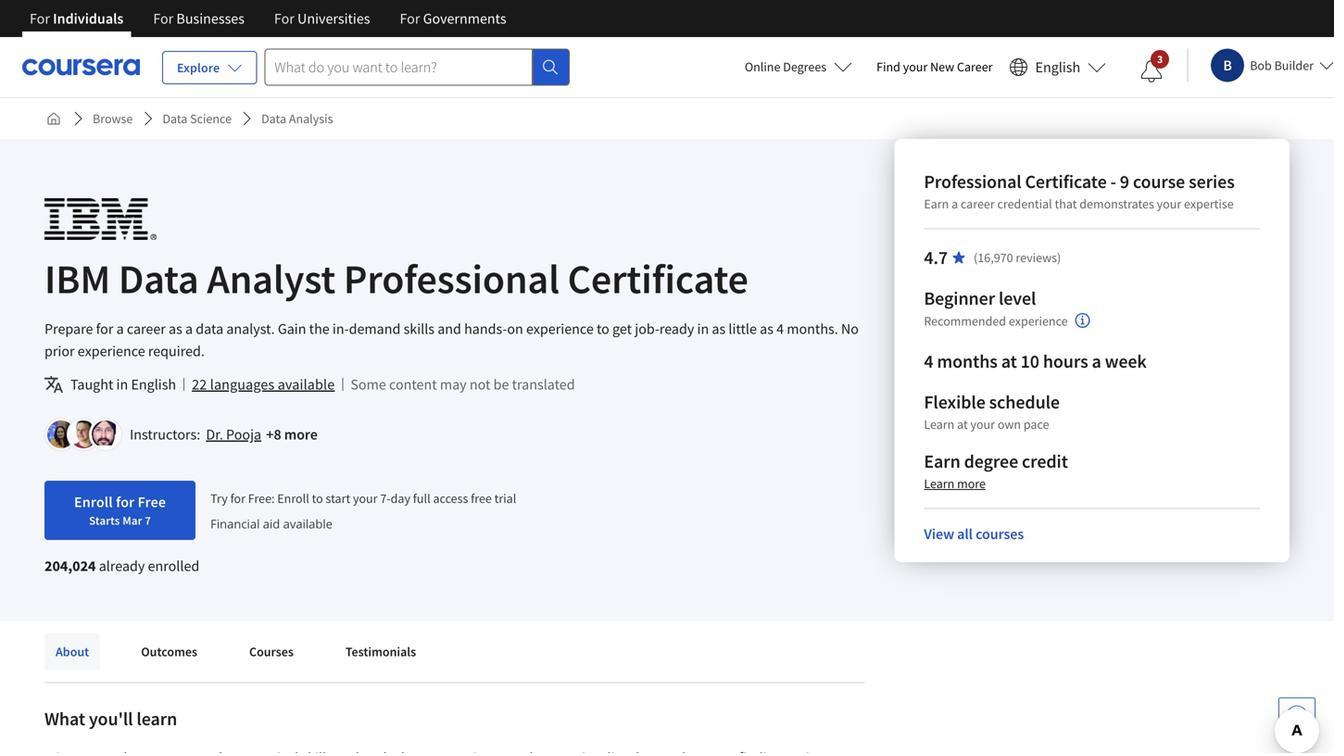 Task type: locate. For each thing, give the bounding box(es) containing it.
as up the required.
[[169, 320, 182, 338]]

testimonials
[[346, 644, 416, 660]]

your left '7-'
[[353, 490, 378, 507]]

all
[[957, 525, 973, 543]]

0 vertical spatial english
[[1036, 58, 1081, 76]]

science
[[190, 110, 232, 127]]

your left own
[[971, 416, 995, 433]]

enroll inside enroll for free starts mar 7
[[74, 493, 113, 512]]

4
[[777, 320, 784, 338], [924, 350, 934, 373]]

+8
[[266, 425, 281, 444]]

to left get
[[597, 320, 610, 338]]

3 for from the left
[[274, 9, 295, 28]]

as right "little"
[[760, 320, 774, 338]]

for for universities
[[274, 9, 295, 28]]

home image
[[46, 111, 61, 126]]

data left science
[[162, 110, 187, 127]]

0 horizontal spatial certificate
[[568, 253, 749, 304]]

data inside data science link
[[162, 110, 187, 127]]

learn down flexible
[[924, 416, 955, 433]]

learn inside earn degree credit learn more
[[924, 475, 955, 492]]

bob
[[1250, 57, 1272, 74]]

schedule
[[989, 391, 1060, 414]]

0 vertical spatial 4
[[777, 320, 784, 338]]

for inside try for free: enroll to start your 7-day full access free trial financial aid available
[[230, 490, 246, 507]]

you'll
[[89, 707, 133, 731]]

-
[[1111, 170, 1116, 193]]

at down flexible
[[957, 416, 968, 433]]

job-
[[635, 320, 660, 338]]

0 horizontal spatial professional
[[344, 253, 560, 304]]

0 horizontal spatial more
[[284, 425, 318, 444]]

0 horizontal spatial as
[[169, 320, 182, 338]]

1 horizontal spatial for
[[116, 493, 135, 512]]

learn inside flexible schedule learn at your own pace
[[924, 416, 955, 433]]

1 horizontal spatial career
[[961, 196, 995, 212]]

for for businesses
[[153, 9, 173, 28]]

on
[[507, 320, 523, 338]]

in right ready
[[697, 320, 709, 338]]

for for individuals
[[30, 9, 50, 28]]

career inside prepare for a career as a data analyst. gain the in-demand skills and hands-on experience to get job-ready in as little as 4 months. no prior experience required.
[[127, 320, 166, 338]]

a
[[952, 196, 958, 212], [116, 320, 124, 338], [185, 320, 193, 338], [1092, 350, 1102, 373]]

3 as from the left
[[760, 320, 774, 338]]

enrolled
[[148, 557, 199, 575]]

earn up "learn more" link
[[924, 450, 961, 473]]

What do you want to learn? text field
[[264, 49, 533, 86]]

data
[[196, 320, 223, 338]]

financial aid available button
[[211, 515, 333, 532]]

rav ahuja image
[[92, 421, 120, 448]]

1 horizontal spatial as
[[712, 320, 726, 338]]

outcomes link
[[130, 633, 209, 671]]

information about difficulty level pre-requisites. image
[[1075, 313, 1090, 328]]

0 vertical spatial more
[[284, 425, 318, 444]]

0 vertical spatial available
[[278, 375, 335, 394]]

english down the required.
[[131, 375, 176, 394]]

for up what do you want to learn? text box
[[400, 9, 420, 28]]

1 horizontal spatial experience
[[526, 320, 594, 338]]

for up mar
[[116, 493, 135, 512]]

0 vertical spatial professional
[[924, 170, 1022, 193]]

professional up and
[[344, 253, 560, 304]]

for inside enroll for free starts mar 7
[[116, 493, 135, 512]]

dr. pooja image
[[47, 421, 75, 448]]

data left analysis
[[261, 110, 286, 127]]

for
[[30, 9, 50, 28], [153, 9, 173, 28], [274, 9, 295, 28], [400, 9, 420, 28]]

1 vertical spatial english
[[131, 375, 176, 394]]

1 vertical spatial earn
[[924, 450, 961, 473]]

in right taught
[[116, 375, 128, 394]]

for left businesses
[[153, 9, 173, 28]]

0 vertical spatial career
[[961, 196, 995, 212]]

week
[[1105, 350, 1147, 373]]

1 vertical spatial to
[[312, 490, 323, 507]]

2 horizontal spatial for
[[230, 490, 246, 507]]

available
[[278, 375, 335, 394], [283, 515, 333, 532]]

4 for from the left
[[400, 9, 420, 28]]

your
[[903, 58, 928, 75], [1157, 196, 1182, 212], [971, 416, 995, 433], [353, 490, 378, 507]]

a right prepare
[[116, 320, 124, 338]]

at inside flexible schedule learn at your own pace
[[957, 416, 968, 433]]

+8 more button
[[266, 425, 318, 444]]

courses
[[249, 644, 294, 660]]

enroll up starts
[[74, 493, 113, 512]]

recommended experience
[[924, 313, 1068, 329]]

certificate
[[1025, 170, 1107, 193], [568, 253, 749, 304]]

career inside professional certificate - 9 course series earn a career credential that demonstrates your expertise
[[961, 196, 995, 212]]

0 vertical spatial in
[[697, 320, 709, 338]]

explore button
[[162, 51, 257, 84]]

2 for from the left
[[153, 9, 173, 28]]

4 left the months.
[[777, 320, 784, 338]]

for right prepare
[[96, 320, 113, 338]]

a left credential
[[952, 196, 958, 212]]

0 vertical spatial to
[[597, 320, 610, 338]]

None search field
[[264, 49, 570, 86]]

1 vertical spatial learn
[[924, 475, 955, 492]]

1 horizontal spatial 4
[[924, 350, 934, 373]]

joseph santarcangelo image
[[69, 421, 97, 448]]

2 learn from the top
[[924, 475, 955, 492]]

demonstrates
[[1080, 196, 1154, 212]]

0 horizontal spatial enroll
[[74, 493, 113, 512]]

for individuals
[[30, 9, 124, 28]]

1 vertical spatial career
[[127, 320, 166, 338]]

online degrees
[[745, 58, 827, 75]]

0 horizontal spatial english
[[131, 375, 176, 394]]

0 horizontal spatial 4
[[777, 320, 784, 338]]

help center image
[[1286, 705, 1308, 727]]

0 horizontal spatial at
[[957, 416, 968, 433]]

22 languages available button
[[192, 373, 335, 396]]

data science
[[162, 110, 232, 127]]

your down course
[[1157, 196, 1182, 212]]

1 as from the left
[[169, 320, 182, 338]]

more for credit
[[957, 475, 986, 492]]

free:
[[248, 490, 275, 507]]

204,024 already enrolled
[[44, 557, 199, 575]]

at
[[1001, 350, 1017, 373], [957, 416, 968, 433]]

at left the 10
[[1001, 350, 1017, 373]]

ready
[[660, 320, 694, 338]]

english inside button
[[1036, 58, 1081, 76]]

2 horizontal spatial experience
[[1009, 313, 1068, 329]]

career
[[961, 196, 995, 212], [127, 320, 166, 338]]

try
[[211, 490, 228, 507]]

coursera image
[[22, 52, 140, 82]]

(16,970
[[974, 249, 1013, 266]]

enroll for free starts mar 7
[[74, 493, 166, 528]]

available right 'aid'
[[283, 515, 333, 532]]

analyst.
[[226, 320, 275, 338]]

no
[[841, 320, 859, 338]]

data science link
[[155, 102, 239, 135]]

online degrees button
[[730, 46, 867, 87]]

0 vertical spatial certificate
[[1025, 170, 1107, 193]]

ibm image
[[44, 198, 157, 240]]

1 for from the left
[[30, 9, 50, 28]]

career up the required.
[[127, 320, 166, 338]]

4.7
[[924, 246, 948, 269]]

for left individuals
[[30, 9, 50, 28]]

more down degree
[[957, 475, 986, 492]]

1 horizontal spatial enroll
[[277, 490, 309, 507]]

experience right on
[[526, 320, 594, 338]]

professional certificate - 9 course series earn a career credential that demonstrates your expertise
[[924, 170, 1235, 212]]

1 vertical spatial 4
[[924, 350, 934, 373]]

dr.
[[206, 425, 223, 444]]

1 horizontal spatial more
[[957, 475, 986, 492]]

your inside professional certificate - 9 course series earn a career credential that demonstrates your expertise
[[1157, 196, 1182, 212]]

day
[[391, 490, 410, 507]]

career left credential
[[961, 196, 995, 212]]

1 horizontal spatial english
[[1036, 58, 1081, 76]]

earn up 4.7
[[924, 196, 949, 212]]

outcomes
[[141, 644, 197, 660]]

0 vertical spatial learn
[[924, 416, 955, 433]]

some content may not be translated
[[351, 375, 575, 394]]

4 left months
[[924, 350, 934, 373]]

2 horizontal spatial as
[[760, 320, 774, 338]]

7
[[145, 513, 151, 528]]

0 horizontal spatial experience
[[78, 342, 145, 360]]

show notifications image
[[1141, 60, 1163, 82]]

find your new career link
[[867, 56, 1002, 79]]

1 horizontal spatial professional
[[924, 170, 1022, 193]]

0 horizontal spatial for
[[96, 320, 113, 338]]

series
[[1189, 170, 1235, 193]]

1 vertical spatial professional
[[344, 253, 560, 304]]

1 horizontal spatial certificate
[[1025, 170, 1107, 193]]

certificate up the job-
[[568, 253, 749, 304]]

2 earn from the top
[[924, 450, 961, 473]]

taught
[[70, 375, 113, 394]]

earn
[[924, 196, 949, 212], [924, 450, 961, 473]]

0 horizontal spatial to
[[312, 490, 323, 507]]

22 languages available
[[192, 375, 335, 394]]

10
[[1021, 350, 1040, 373]]

1 horizontal spatial to
[[597, 320, 610, 338]]

experience up taught in english
[[78, 342, 145, 360]]

1 horizontal spatial in
[[697, 320, 709, 338]]

certificate up that
[[1025, 170, 1107, 193]]

analysis
[[289, 110, 333, 127]]

as left "little"
[[712, 320, 726, 338]]

for inside prepare for a career as a data analyst. gain the in-demand skills and hands-on experience to get job-ready in as little as 4 months. no prior experience required.
[[96, 320, 113, 338]]

pooja
[[226, 425, 261, 444]]

experience down level at the top right of the page
[[1009, 313, 1068, 329]]

in
[[697, 320, 709, 338], [116, 375, 128, 394]]

1 earn from the top
[[924, 196, 949, 212]]

0 vertical spatial at
[[1001, 350, 1017, 373]]

prior
[[44, 342, 75, 360]]

data
[[162, 110, 187, 127], [261, 110, 286, 127], [118, 253, 199, 304]]

your right find
[[903, 58, 928, 75]]

english right career
[[1036, 58, 1081, 76]]

more right +8
[[284, 425, 318, 444]]

1 learn from the top
[[924, 416, 955, 433]]

enroll right 'free:'
[[277, 490, 309, 507]]

about link
[[44, 633, 100, 671]]

little
[[729, 320, 757, 338]]

to left start
[[312, 490, 323, 507]]

0 horizontal spatial in
[[116, 375, 128, 394]]

required.
[[148, 342, 205, 360]]

earn degree credit learn more
[[924, 450, 1068, 492]]

for for enroll
[[116, 493, 135, 512]]

data inside data analysis link
[[261, 110, 286, 127]]

for right the try
[[230, 490, 246, 507]]

for left universities
[[274, 9, 295, 28]]

1 vertical spatial more
[[957, 475, 986, 492]]

ibm data analyst professional certificate
[[44, 253, 749, 304]]

1 vertical spatial at
[[957, 416, 968, 433]]

mar
[[122, 513, 142, 528]]

hours
[[1043, 350, 1088, 373]]

starts
[[89, 513, 120, 528]]

1 vertical spatial available
[[283, 515, 333, 532]]

learn
[[137, 707, 177, 731]]

more
[[284, 425, 318, 444], [957, 475, 986, 492]]

0 horizontal spatial career
[[127, 320, 166, 338]]

professional up credential
[[924, 170, 1022, 193]]

learn up view
[[924, 475, 955, 492]]

the
[[309, 320, 330, 338]]

more inside earn degree credit learn more
[[957, 475, 986, 492]]

available up '+8 more' button
[[278, 375, 335, 394]]

0 vertical spatial earn
[[924, 196, 949, 212]]

for for try
[[230, 490, 246, 507]]



Task type: describe. For each thing, give the bounding box(es) containing it.
flexible
[[924, 391, 986, 414]]

(16,970 reviews)
[[974, 249, 1061, 266]]

banner navigation
[[15, 0, 521, 37]]

trial
[[494, 490, 516, 507]]

a left week
[[1092, 350, 1102, 373]]

1 horizontal spatial at
[[1001, 350, 1017, 373]]

skills
[[404, 320, 435, 338]]

prepare for a career as a data analyst. gain the in-demand skills and hands-on experience to get job-ready in as little as 4 months. no prior experience required.
[[44, 320, 859, 360]]

degrees
[[783, 58, 827, 75]]

get
[[613, 320, 632, 338]]

course
[[1133, 170, 1185, 193]]

earn inside professional certificate - 9 course series earn a career credential that demonstrates your expertise
[[924, 196, 949, 212]]

browse link
[[85, 102, 140, 135]]

what
[[44, 707, 85, 731]]

that
[[1055, 196, 1077, 212]]

to inside try for free: enroll to start your 7-day full access free trial financial aid available
[[312, 490, 323, 507]]

for for governments
[[400, 9, 420, 28]]

not
[[470, 375, 491, 394]]

view all courses link
[[924, 525, 1024, 543]]

hands-
[[464, 320, 507, 338]]

testimonials link
[[334, 633, 427, 671]]

reviews)
[[1016, 249, 1061, 266]]

and
[[438, 320, 461, 338]]

own
[[998, 416, 1021, 433]]

months.
[[787, 320, 838, 338]]

new
[[930, 58, 955, 75]]

4 months at 10 hours a week
[[924, 350, 1147, 373]]

a left data
[[185, 320, 193, 338]]

full
[[413, 490, 431, 507]]

data up data
[[118, 253, 199, 304]]

browse
[[93, 110, 133, 127]]

available inside try for free: enroll to start your 7-day full access free trial financial aid available
[[283, 515, 333, 532]]

for for prepare
[[96, 320, 113, 338]]

available inside 22 languages available button
[[278, 375, 335, 394]]

find
[[877, 58, 901, 75]]

1 vertical spatial certificate
[[568, 253, 749, 304]]

universities
[[297, 9, 370, 28]]

courses link
[[238, 633, 305, 671]]

your inside try for free: enroll to start your 7-day full access free trial financial aid available
[[353, 490, 378, 507]]

what you'll learn
[[44, 707, 177, 731]]

degree
[[964, 450, 1018, 473]]

financial
[[211, 515, 260, 532]]

individuals
[[53, 9, 124, 28]]

professional inside professional certificate - 9 course series earn a career credential that demonstrates your expertise
[[924, 170, 1022, 193]]

7-
[[380, 490, 391, 507]]

be
[[494, 375, 509, 394]]

try for free: enroll to start your 7-day full access free trial financial aid available
[[211, 490, 516, 532]]

ibm
[[44, 253, 110, 304]]

dr. pooja link
[[206, 425, 261, 444]]

your inside flexible schedule learn at your own pace
[[971, 416, 995, 433]]

about
[[56, 644, 89, 660]]

earn inside earn degree credit learn more
[[924, 450, 961, 473]]

courses
[[976, 525, 1024, 543]]

flexible schedule learn at your own pace
[[924, 391, 1060, 433]]

demand
[[349, 320, 401, 338]]

online
[[745, 58, 781, 75]]

start
[[326, 490, 350, 507]]

204,024
[[44, 557, 96, 575]]

a inside professional certificate - 9 course series earn a career credential that demonstrates your expertise
[[952, 196, 958, 212]]

builder
[[1275, 57, 1314, 74]]

bob builder
[[1250, 57, 1314, 74]]

free
[[471, 490, 492, 507]]

beginner level
[[924, 287, 1036, 310]]

2 as from the left
[[712, 320, 726, 338]]

governments
[[423, 9, 507, 28]]

content
[[389, 375, 437, 394]]

view all courses
[[924, 525, 1024, 543]]

level
[[999, 287, 1036, 310]]

career
[[957, 58, 993, 75]]

pace
[[1024, 416, 1049, 433]]

explore
[[177, 59, 220, 76]]

businesses
[[176, 9, 245, 28]]

prepare
[[44, 320, 93, 338]]

recommended
[[924, 313, 1006, 329]]

instructors: dr. pooja +8 more
[[130, 425, 318, 444]]

credential
[[998, 196, 1052, 212]]

data for data science
[[162, 110, 187, 127]]

enroll inside try for free: enroll to start your 7-day full access free trial financial aid available
[[277, 490, 309, 507]]

access
[[433, 490, 468, 507]]

for universities
[[274, 9, 370, 28]]

some
[[351, 375, 386, 394]]

4 inside prepare for a career as a data analyst. gain the in-demand skills and hands-on experience to get job-ready in as little as 4 months. no prior experience required.
[[777, 320, 784, 338]]

3 button
[[1126, 49, 1178, 94]]

credit
[[1022, 450, 1068, 473]]

languages
[[210, 375, 275, 394]]

more for pooja
[[284, 425, 318, 444]]

1 vertical spatial in
[[116, 375, 128, 394]]

free
[[138, 493, 166, 512]]

beginner
[[924, 287, 995, 310]]

data for data analysis
[[261, 110, 286, 127]]

in inside prepare for a career as a data analyst. gain the in-demand skills and hands-on experience to get job-ready in as little as 4 months. no prior experience required.
[[697, 320, 709, 338]]

view
[[924, 525, 954, 543]]

b
[[1224, 56, 1232, 75]]

to inside prepare for a career as a data analyst. gain the in-demand skills and hands-on experience to get job-ready in as little as 4 months. no prior experience required.
[[597, 320, 610, 338]]

data analysis
[[261, 110, 333, 127]]

aid
[[263, 515, 280, 532]]

taught in english
[[70, 375, 176, 394]]

certificate inside professional certificate - 9 course series earn a career credential that demonstrates your expertise
[[1025, 170, 1107, 193]]

in-
[[333, 320, 349, 338]]



Task type: vqa. For each thing, say whether or not it's contained in the screenshot.
menu
no



